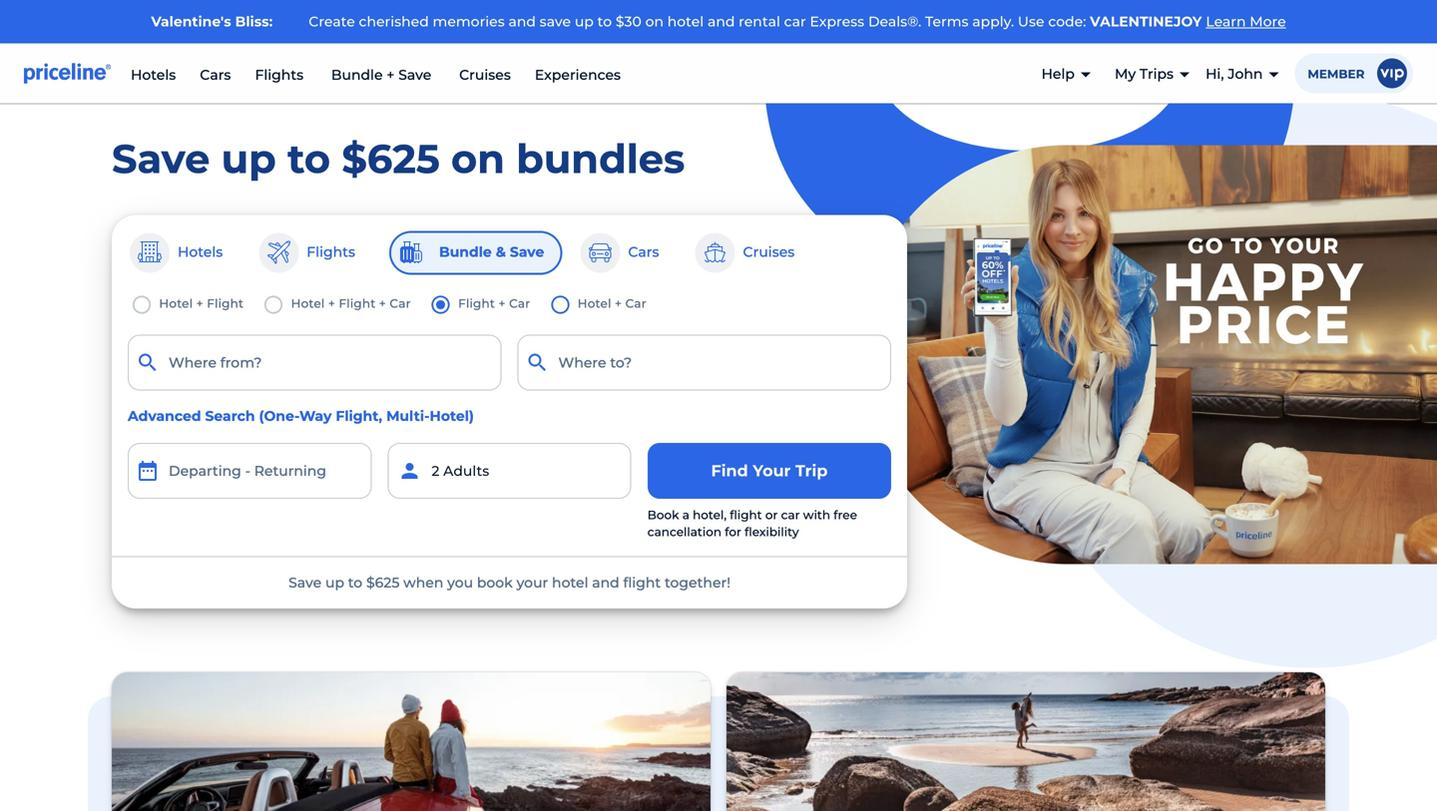 Task type: describe. For each thing, give the bounding box(es) containing it.
hotel for hotel + car
[[578, 297, 611, 311]]

0 vertical spatial cars
[[200, 66, 231, 83]]

to for save up to $625 on bundles
[[288, 135, 330, 183]]

valentine's
[[151, 13, 231, 30]]

flights link
[[255, 66, 304, 83]]

0 vertical spatial flights
[[255, 66, 304, 83]]

cherished
[[359, 13, 429, 30]]

up for save up to $625 when you book your hotel and flight together!
[[325, 574, 344, 591]]

trips
[[1140, 65, 1174, 82]]

for
[[725, 525, 742, 539]]

3 flight from the left
[[458, 297, 495, 311]]

hotels button
[[128, 231, 241, 275]]

cruises button
[[693, 231, 813, 275]]

bundle + save link
[[328, 66, 435, 83]]

express
[[810, 13, 865, 30]]

hi, john
[[1206, 65, 1263, 82]]

multi-
[[386, 408, 430, 425]]

(one-
[[259, 408, 299, 425]]

hotel for hotel + flight + car
[[291, 297, 325, 311]]

create
[[309, 13, 355, 30]]

your
[[517, 574, 548, 591]]

cancellation
[[648, 525, 722, 539]]

code:
[[1048, 13, 1086, 30]]

memories
[[433, 13, 505, 30]]

member link
[[1295, 53, 1419, 93]]

&
[[496, 243, 506, 260]]

experiences link
[[535, 66, 621, 83]]

bundle for bundle + save
[[331, 66, 383, 83]]

bundle & save button
[[389, 231, 562, 275]]

learn
[[1206, 13, 1246, 30]]

valentine's bliss:
[[151, 13, 273, 30]]

0 horizontal spatial hotel
[[552, 574, 588, 591]]

together!
[[665, 574, 731, 591]]

valentinejoy
[[1090, 13, 1202, 30]]

0 horizontal spatial and
[[508, 13, 536, 30]]

Where to? field
[[518, 335, 891, 391]]

you
[[447, 574, 473, 591]]

hotel for hotel + flight
[[159, 297, 193, 311]]

up for save up to $625 on bundles
[[221, 135, 276, 183]]

+ for hotel + flight
[[196, 297, 203, 311]]

terms
[[925, 13, 969, 30]]

advanced search (one-way flight, multi-hotel)
[[128, 408, 474, 425]]

bundle & save
[[439, 243, 544, 260]]

save up to $625 when you book your hotel and flight together!
[[289, 574, 731, 591]]

+ for flight + car
[[499, 297, 506, 311]]

hotel + flight
[[159, 297, 244, 311]]

1 vertical spatial on
[[451, 135, 505, 183]]

priceline.com home image
[[24, 62, 111, 84]]

with
[[803, 508, 830, 522]]

+ for bundle + save
[[387, 66, 395, 83]]

advanced search (one-way flight, multi-hotel) link
[[128, 407, 474, 426]]

hotel,
[[693, 508, 727, 522]]

member
[[1308, 67, 1365, 81]]

cruises inside button
[[743, 243, 795, 260]]

save inside button
[[510, 243, 544, 260]]

hotel)
[[430, 408, 474, 425]]

bundle + save
[[328, 66, 435, 83]]

cars inside button
[[628, 243, 659, 260]]

book
[[648, 508, 679, 522]]

car for flight + car
[[509, 297, 530, 311]]

help
[[1042, 65, 1075, 82]]

hotel + flight + car
[[291, 297, 411, 311]]

my trips button
[[1115, 49, 1190, 100]]

book
[[477, 574, 513, 591]]

2 horizontal spatial and
[[708, 13, 735, 30]]

flights inside button
[[307, 243, 355, 260]]

0 vertical spatial hotel
[[667, 13, 704, 30]]



Task type: locate. For each thing, give the bounding box(es) containing it.
rental
[[739, 13, 780, 30]]

0 horizontal spatial flight
[[207, 297, 244, 311]]

None field
[[128, 335, 502, 391], [518, 335, 891, 391]]

hotel
[[667, 13, 704, 30], [552, 574, 588, 591]]

+ for hotel + car
[[615, 297, 622, 311]]

a
[[682, 508, 690, 522]]

$30
[[616, 13, 642, 30]]

Departing - Returning field
[[128, 443, 372, 499]]

and
[[508, 13, 536, 30], [708, 13, 735, 30], [592, 574, 620, 591]]

1 vertical spatial to
[[288, 135, 330, 183]]

+ down hotels button
[[196, 297, 203, 311]]

to left $30
[[598, 13, 612, 30]]

cars button
[[578, 231, 677, 275]]

flight,
[[336, 408, 382, 425]]

car inside book a hotel, flight or car with free cancellation for flexibility
[[781, 508, 800, 522]]

experiences
[[535, 66, 621, 83]]

up down flights link
[[221, 135, 276, 183]]

cruises link
[[459, 66, 511, 83]]

hotel down hotels button
[[159, 297, 193, 311]]

hotel right $30
[[667, 13, 704, 30]]

more
[[1250, 13, 1286, 30]]

0 horizontal spatial none field
[[128, 335, 502, 391]]

flight left together!
[[623, 574, 661, 591]]

flights
[[255, 66, 304, 83], [307, 243, 355, 260]]

1 horizontal spatial hotels
[[178, 243, 223, 260]]

hotels inside button
[[178, 243, 223, 260]]

1 horizontal spatial hotel
[[667, 13, 704, 30]]

2 hotel from the left
[[291, 297, 325, 311]]

+ up where from? "field"
[[379, 297, 386, 311]]

1 flight from the left
[[207, 297, 244, 311]]

0 vertical spatial flight
[[730, 508, 762, 522]]

1 vertical spatial cruises
[[743, 243, 795, 260]]

1 none field from the left
[[128, 335, 502, 391]]

2 horizontal spatial hotel
[[578, 297, 611, 311]]

flight for hotel + flight + car
[[339, 297, 376, 311]]

2 flight from the left
[[339, 297, 376, 311]]

to down flights link
[[288, 135, 330, 183]]

free
[[834, 508, 857, 522]]

up right save
[[575, 13, 594, 30]]

$625 left when
[[366, 574, 400, 591]]

2 horizontal spatial to
[[598, 13, 612, 30]]

hotels left cars link
[[131, 66, 176, 83]]

1 horizontal spatial cruises
[[743, 243, 795, 260]]

book a hotel, flight or car with free cancellation for flexibility
[[648, 508, 857, 539]]

flight for hotel + flight
[[207, 297, 244, 311]]

1 horizontal spatial car
[[509, 297, 530, 311]]

2 vertical spatial up
[[325, 574, 344, 591]]

3 hotel from the left
[[578, 297, 611, 311]]

flight down bundle & save button
[[458, 297, 495, 311]]

2 car from the left
[[509, 297, 530, 311]]

+
[[387, 66, 395, 83], [196, 297, 203, 311], [328, 297, 335, 311], [379, 297, 386, 311], [499, 297, 506, 311], [615, 297, 622, 311]]

flights down "bliss:"
[[255, 66, 304, 83]]

hotel
[[159, 297, 193, 311], [291, 297, 325, 311], [578, 297, 611, 311]]

0 horizontal spatial cruises
[[459, 66, 511, 83]]

bundles
[[516, 135, 685, 183]]

1 vertical spatial car
[[781, 508, 800, 522]]

2 vertical spatial to
[[348, 574, 363, 591]]

car right or
[[781, 508, 800, 522]]

cars
[[200, 66, 231, 83], [628, 243, 659, 260]]

flight
[[730, 508, 762, 522], [623, 574, 661, 591]]

when
[[403, 574, 444, 591]]

1 vertical spatial hotels
[[178, 243, 223, 260]]

+ down types of travel tab list
[[499, 297, 506, 311]]

hotel down flights button
[[291, 297, 325, 311]]

on
[[645, 13, 664, 30], [451, 135, 505, 183]]

1 horizontal spatial to
[[348, 574, 363, 591]]

car
[[390, 297, 411, 311], [509, 297, 530, 311], [625, 297, 647, 311]]

1 vertical spatial flights
[[307, 243, 355, 260]]

2 horizontal spatial flight
[[458, 297, 495, 311]]

apply.
[[972, 13, 1014, 30]]

bundle for bundle & save
[[439, 243, 492, 260]]

hotels link
[[131, 66, 176, 83]]

none field where from?
[[128, 335, 502, 391]]

1 horizontal spatial bundle
[[439, 243, 492, 260]]

1 vertical spatial flight
[[623, 574, 661, 591]]

car for hotel + car
[[625, 297, 647, 311]]

1 vertical spatial hotel
[[552, 574, 588, 591]]

save
[[398, 66, 431, 83], [112, 135, 210, 183], [510, 243, 544, 260], [289, 574, 322, 591]]

find
[[711, 461, 748, 481]]

1 vertical spatial $625
[[366, 574, 400, 591]]

1 horizontal spatial flight
[[730, 508, 762, 522]]

1 horizontal spatial on
[[645, 13, 664, 30]]

0 vertical spatial on
[[645, 13, 664, 30]]

and left save
[[508, 13, 536, 30]]

car
[[784, 13, 806, 30], [781, 508, 800, 522]]

bundle inside bundle & save button
[[439, 243, 492, 260]]

0 horizontal spatial flight
[[623, 574, 661, 591]]

traveler selection text field
[[388, 443, 632, 499]]

0 horizontal spatial hotels
[[131, 66, 176, 83]]

bliss:
[[235, 13, 273, 30]]

1 horizontal spatial cars
[[628, 243, 659, 260]]

car down cars button
[[625, 297, 647, 311]]

hotel right your
[[552, 574, 588, 591]]

2 horizontal spatial car
[[625, 297, 647, 311]]

0 horizontal spatial on
[[451, 135, 505, 183]]

1 car from the left
[[390, 297, 411, 311]]

up left when
[[325, 574, 344, 591]]

1 hotel from the left
[[159, 297, 193, 311]]

0 horizontal spatial cars
[[200, 66, 231, 83]]

0 horizontal spatial bundle
[[331, 66, 383, 83]]

flight + car
[[458, 297, 530, 311]]

on down cruises link
[[451, 135, 505, 183]]

1 vertical spatial up
[[221, 135, 276, 183]]

your
[[753, 461, 791, 481]]

$625
[[342, 135, 440, 183], [366, 574, 400, 591]]

flight inside book a hotel, flight or car with free cancellation for flexibility
[[730, 508, 762, 522]]

+ down cherished
[[387, 66, 395, 83]]

1 vertical spatial cars
[[628, 243, 659, 260]]

find your trip button
[[648, 443, 891, 499]]

help button
[[1042, 49, 1091, 100]]

advanced
[[128, 408, 201, 425]]

bundle down create
[[331, 66, 383, 83]]

flights up hotel + flight + car
[[307, 243, 355, 260]]

0 vertical spatial hotels
[[131, 66, 176, 83]]

flight up for
[[730, 508, 762, 522]]

+ down cars button
[[615, 297, 622, 311]]

1 horizontal spatial flights
[[307, 243, 355, 260]]

1 horizontal spatial hotel
[[291, 297, 325, 311]]

cruises
[[459, 66, 511, 83], [743, 243, 795, 260]]

my
[[1115, 65, 1136, 82]]

flight
[[207, 297, 244, 311], [339, 297, 376, 311], [458, 297, 495, 311]]

0 vertical spatial up
[[575, 13, 594, 30]]

save
[[540, 13, 571, 30]]

none field where to?
[[518, 335, 891, 391]]

my trips
[[1115, 65, 1174, 82]]

1 horizontal spatial none field
[[518, 335, 891, 391]]

car down types of travel tab list
[[509, 297, 530, 311]]

$625 for when
[[366, 574, 400, 591]]

to
[[598, 13, 612, 30], [288, 135, 330, 183], [348, 574, 363, 591]]

create cherished memories and save up to $30 on hotel and rental car express deals®. terms apply. use code: valentinejoy learn more
[[309, 13, 1286, 30]]

bundle left & at the top left
[[439, 243, 492, 260]]

0 horizontal spatial car
[[390, 297, 411, 311]]

to left when
[[348, 574, 363, 591]]

Where from? field
[[128, 335, 502, 391]]

0 vertical spatial $625
[[342, 135, 440, 183]]

0 horizontal spatial to
[[288, 135, 330, 183]]

flexibility
[[745, 525, 799, 539]]

0 vertical spatial to
[[598, 13, 612, 30]]

on right $30
[[645, 13, 664, 30]]

way
[[299, 408, 332, 425]]

flight down hotels button
[[207, 297, 244, 311]]

or
[[765, 508, 778, 522]]

find your trip
[[711, 461, 828, 481]]

0 vertical spatial cruises
[[459, 66, 511, 83]]

and right your
[[592, 574, 620, 591]]

to for save up to $625 when you book your hotel and flight together!
[[348, 574, 363, 591]]

0 horizontal spatial up
[[221, 135, 276, 183]]

john
[[1228, 65, 1263, 82]]

types of travel tab list
[[128, 231, 891, 275]]

1 vertical spatial bundle
[[439, 243, 492, 260]]

hotels up hotel + flight
[[178, 243, 223, 260]]

deals®.
[[868, 13, 922, 30]]

up
[[575, 13, 594, 30], [221, 135, 276, 183], [325, 574, 344, 591]]

trip
[[795, 461, 828, 481]]

1 horizontal spatial up
[[325, 574, 344, 591]]

0 horizontal spatial flights
[[255, 66, 304, 83]]

$625 down 'bundle + save'
[[342, 135, 440, 183]]

cars down the valentine's bliss:
[[200, 66, 231, 83]]

flights button
[[257, 231, 373, 275]]

vip badge icon image
[[1377, 58, 1407, 88]]

2 horizontal spatial up
[[575, 13, 594, 30]]

save up to $625 on bundles
[[112, 135, 685, 183]]

search
[[205, 408, 255, 425]]

and left rental
[[708, 13, 735, 30]]

0 vertical spatial bundle
[[331, 66, 383, 83]]

2 none field from the left
[[518, 335, 891, 391]]

$625 for on
[[342, 135, 440, 183]]

hotels
[[131, 66, 176, 83], [178, 243, 223, 260]]

cars link
[[200, 66, 231, 83]]

flight down flights button
[[339, 297, 376, 311]]

0 vertical spatial car
[[784, 13, 806, 30]]

+ down flights button
[[328, 297, 335, 311]]

car right rental
[[784, 13, 806, 30]]

+ for hotel + flight + car
[[328, 297, 335, 311]]

cars up hotel + car
[[628, 243, 659, 260]]

3 car from the left
[[625, 297, 647, 311]]

car down bundle & save button
[[390, 297, 411, 311]]

use
[[1018, 13, 1045, 30]]

1 horizontal spatial flight
[[339, 297, 376, 311]]

0 horizontal spatial hotel
[[159, 297, 193, 311]]

bundle
[[331, 66, 383, 83], [439, 243, 492, 260]]

hotel down cars button
[[578, 297, 611, 311]]

hi,
[[1206, 65, 1224, 82]]

1 horizontal spatial and
[[592, 574, 620, 591]]

hotel + car
[[578, 297, 647, 311]]



Task type: vqa. For each thing, say whether or not it's contained in the screenshot.
'Partner Airline Logos'
no



